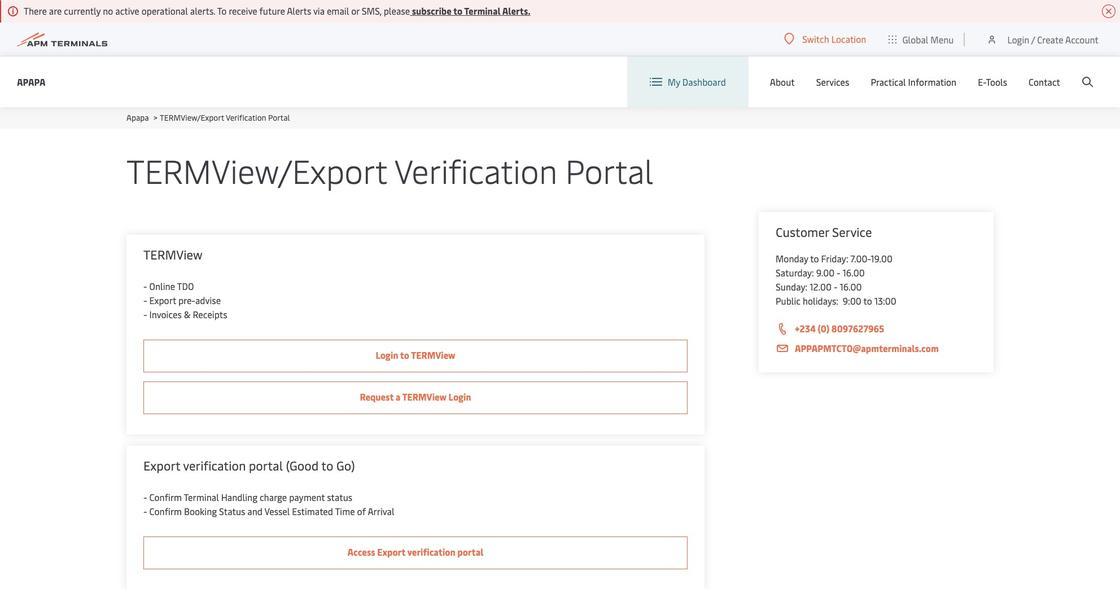 Task type: describe. For each thing, give the bounding box(es) containing it.
services button
[[817, 56, 850, 107]]

booking
[[184, 506, 217, 518]]

to
[[217, 5, 227, 17]]

apapa for apapa
[[17, 75, 45, 88]]

to up 9.00
[[811, 253, 819, 265]]

invoices
[[149, 308, 182, 321]]

and
[[248, 506, 263, 518]]

currently
[[64, 5, 101, 17]]

active
[[115, 5, 139, 17]]

9:00
[[843, 295, 862, 307]]

payment
[[289, 491, 325, 504]]

there are currently no active operational alerts. to receive future alerts via email or sms, please subscribe to terminal alerts.
[[24, 5, 531, 17]]

service
[[833, 224, 873, 241]]

export verification portal (good to go)
[[143, 458, 355, 475]]

about
[[770, 76, 795, 88]]

menu
[[931, 33, 954, 45]]

estimated
[[292, 506, 333, 518]]

to right 9:00
[[864, 295, 873, 307]]

access export verification portal
[[348, 546, 484, 559]]

create
[[1038, 33, 1064, 45]]

charge
[[260, 491, 287, 504]]

my dashboard button
[[650, 56, 726, 107]]

alerts.
[[503, 5, 531, 17]]

alerts
[[287, 5, 311, 17]]

0 vertical spatial verification
[[226, 112, 266, 123]]

there
[[24, 5, 47, 17]]

+234 (0) 8097627965 link
[[776, 322, 977, 337]]

- online tdo - export pre-advise - invoices & receipts
[[143, 280, 227, 321]]

contact
[[1029, 76, 1061, 88]]

advise
[[195, 294, 221, 307]]

services
[[817, 76, 850, 88]]

appapmtcto@apmterminals.com
[[795, 342, 939, 355]]

no
[[103, 5, 113, 17]]

status
[[327, 491, 353, 504]]

sms,
[[362, 5, 382, 17]]

access export verification portal link
[[143, 537, 688, 570]]

13:00
[[875, 295, 897, 307]]

19.00
[[871, 253, 893, 265]]

0 vertical spatial 16.00
[[843, 267, 865, 279]]

operational
[[142, 5, 188, 17]]

(0)
[[818, 323, 830, 335]]

to left go)
[[322, 458, 333, 475]]

switch location
[[803, 33, 867, 45]]

login / create account
[[1008, 33, 1099, 45]]

contact button
[[1029, 56, 1061, 107]]

practical
[[871, 76, 907, 88]]

status
[[219, 506, 245, 518]]

1 confirm from the top
[[149, 491, 182, 504]]

apapa for apapa > termview/export verification portal
[[127, 112, 149, 123]]

request
[[360, 391, 394, 403]]

7.00-
[[851, 253, 871, 265]]

login / create account link
[[987, 23, 1099, 56]]

monday to friday: 7.00-19.00 saturday: 9.00 - 16.00 sunday: 12.00 - 16.00 public holidays:  9:00 to 13:00
[[776, 253, 897, 307]]

future
[[260, 5, 285, 17]]

sunday:
[[776, 281, 808, 293]]

email
[[327, 5, 349, 17]]

+234 (0) 8097627965
[[795, 323, 885, 335]]

alerts.
[[190, 5, 215, 17]]

switch
[[803, 33, 830, 45]]

subscribe to terminal alerts. link
[[410, 5, 531, 17]]

go)
[[337, 458, 355, 475]]

12.00
[[810, 281, 832, 293]]

monday
[[776, 253, 809, 265]]

appapmtcto@apmterminals.com link
[[776, 342, 977, 356]]

0 vertical spatial apapa link
[[17, 75, 45, 89]]

- confirm terminal handling charge payment status - confirm booking status and vessel estimated time of arrival
[[143, 491, 395, 518]]

(good
[[286, 458, 319, 475]]

dashboard
[[683, 76, 726, 88]]

arrival
[[368, 506, 395, 518]]

time
[[335, 506, 355, 518]]

8097627965
[[832, 323, 885, 335]]

to right subscribe
[[454, 5, 463, 17]]

my
[[668, 76, 681, 88]]

login to termview
[[376, 349, 456, 362]]

customer service
[[776, 224, 873, 241]]

online
[[149, 280, 175, 293]]

are
[[49, 5, 62, 17]]

switch location button
[[785, 33, 867, 45]]

saturday:
[[776, 267, 814, 279]]

export inside "- online tdo - export pre-advise - invoices & receipts"
[[149, 294, 176, 307]]

receive
[[229, 5, 257, 17]]

0 horizontal spatial portal
[[268, 112, 290, 123]]



Task type: locate. For each thing, give the bounding box(es) containing it.
1 vertical spatial login
[[376, 349, 399, 362]]

please
[[384, 5, 410, 17]]

&
[[184, 308, 191, 321]]

-
[[837, 267, 841, 279], [143, 280, 147, 293], [834, 281, 838, 293], [143, 294, 147, 307], [143, 308, 147, 321], [143, 491, 147, 504], [143, 506, 147, 518]]

export
[[149, 294, 176, 307], [143, 458, 180, 475], [377, 546, 406, 559]]

public
[[776, 295, 801, 307]]

friday:
[[822, 253, 849, 265]]

>
[[154, 112, 158, 123]]

16.00 down 7.00-
[[843, 267, 865, 279]]

termview/export
[[160, 112, 224, 123], [127, 148, 387, 193]]

9.00
[[817, 267, 835, 279]]

portal
[[268, 112, 290, 123], [566, 148, 654, 193]]

0 vertical spatial verification
[[183, 458, 246, 475]]

login for login to termview
[[376, 349, 399, 362]]

0 vertical spatial terminal
[[465, 5, 501, 17]]

1 vertical spatial verification
[[395, 148, 558, 193]]

0 vertical spatial portal
[[268, 112, 290, 123]]

tools
[[987, 76, 1008, 88]]

termview
[[143, 246, 203, 263], [411, 349, 456, 362], [402, 391, 447, 403]]

termview up request a termview login
[[411, 349, 456, 362]]

location
[[832, 33, 867, 45]]

customer
[[776, 224, 830, 241]]

termview right a
[[402, 391, 447, 403]]

to up a
[[400, 349, 410, 362]]

confirm
[[149, 491, 182, 504], [149, 506, 182, 518]]

termview for login to termview
[[411, 349, 456, 362]]

login
[[1008, 33, 1030, 45], [376, 349, 399, 362], [449, 391, 471, 403]]

global
[[903, 33, 929, 45]]

/
[[1032, 33, 1036, 45]]

of
[[357, 506, 366, 518]]

2 vertical spatial login
[[449, 391, 471, 403]]

0 horizontal spatial login
[[376, 349, 399, 362]]

1 vertical spatial termview/export
[[127, 148, 387, 193]]

termview for request a termview login
[[402, 391, 447, 403]]

0 vertical spatial termview
[[143, 246, 203, 263]]

0 horizontal spatial verification
[[183, 458, 246, 475]]

a
[[396, 391, 401, 403]]

vessel
[[265, 506, 290, 518]]

request a termview login
[[360, 391, 471, 403]]

tdo
[[177, 280, 194, 293]]

1 vertical spatial export
[[143, 458, 180, 475]]

0 horizontal spatial terminal
[[184, 491, 219, 504]]

login for login / create account
[[1008, 33, 1030, 45]]

apapa link
[[17, 75, 45, 89], [127, 112, 149, 123]]

0 horizontal spatial apapa link
[[17, 75, 45, 89]]

portal
[[249, 458, 283, 475], [458, 546, 484, 559]]

terminal inside - confirm terminal handling charge payment status - confirm booking status and vessel estimated time of arrival
[[184, 491, 219, 504]]

1 horizontal spatial verification
[[395, 148, 558, 193]]

2 confirm from the top
[[149, 506, 182, 518]]

1 vertical spatial apapa link
[[127, 112, 149, 123]]

export inside access export verification portal link
[[377, 546, 406, 559]]

verification
[[183, 458, 246, 475], [408, 546, 456, 559]]

apapa > termview/export verification portal
[[127, 112, 290, 123]]

termview up online
[[143, 246, 203, 263]]

my dashboard
[[668, 76, 726, 88]]

1 horizontal spatial verification
[[408, 546, 456, 559]]

via
[[313, 5, 325, 17]]

handling
[[221, 491, 258, 504]]

e-
[[979, 76, 987, 88]]

1 horizontal spatial terminal
[[465, 5, 501, 17]]

2 horizontal spatial login
[[1008, 33, 1030, 45]]

1 vertical spatial portal
[[458, 546, 484, 559]]

0 vertical spatial export
[[149, 294, 176, 307]]

or
[[351, 5, 360, 17]]

information
[[909, 76, 957, 88]]

2 vertical spatial termview
[[402, 391, 447, 403]]

login to termview link
[[143, 340, 688, 373]]

pre-
[[178, 294, 195, 307]]

terminal up booking
[[184, 491, 219, 504]]

0 vertical spatial login
[[1008, 33, 1030, 45]]

1 vertical spatial apapa
[[127, 112, 149, 123]]

subscribe
[[412, 5, 452, 17]]

account
[[1066, 33, 1099, 45]]

e-tools
[[979, 76, 1008, 88]]

0 vertical spatial portal
[[249, 458, 283, 475]]

1 vertical spatial terminal
[[184, 491, 219, 504]]

1 vertical spatial verification
[[408, 546, 456, 559]]

global menu button
[[878, 22, 966, 56]]

global menu
[[903, 33, 954, 45]]

request a termview login link
[[143, 382, 688, 415]]

e-tools button
[[979, 56, 1008, 107]]

close alert image
[[1103, 5, 1116, 18]]

1 horizontal spatial portal
[[458, 546, 484, 559]]

0 horizontal spatial apapa
[[17, 75, 45, 88]]

0 vertical spatial termview/export
[[160, 112, 224, 123]]

to
[[454, 5, 463, 17], [811, 253, 819, 265], [864, 295, 873, 307], [400, 349, 410, 362], [322, 458, 333, 475]]

1 horizontal spatial apapa link
[[127, 112, 149, 123]]

1 vertical spatial termview
[[411, 349, 456, 362]]

0 vertical spatial apapa
[[17, 75, 45, 88]]

access
[[348, 546, 375, 559]]

1 horizontal spatial portal
[[566, 148, 654, 193]]

terminal left the 'alerts.'
[[465, 5, 501, 17]]

receipts
[[193, 308, 227, 321]]

practical information
[[871, 76, 957, 88]]

0 horizontal spatial portal
[[249, 458, 283, 475]]

2 vertical spatial export
[[377, 546, 406, 559]]

0 horizontal spatial verification
[[226, 112, 266, 123]]

1 horizontal spatial login
[[449, 391, 471, 403]]

1 vertical spatial confirm
[[149, 506, 182, 518]]

verification
[[226, 112, 266, 123], [395, 148, 558, 193]]

1 vertical spatial portal
[[566, 148, 654, 193]]

1 vertical spatial 16.00
[[840, 281, 862, 293]]

+234
[[795, 323, 816, 335]]

1 horizontal spatial apapa
[[127, 112, 149, 123]]

0 vertical spatial confirm
[[149, 491, 182, 504]]

16.00 up 9:00
[[840, 281, 862, 293]]

termview/export verification portal
[[127, 148, 654, 193]]



Task type: vqa. For each thing, say whether or not it's contained in the screenshot.
leftmost Enquiry
no



